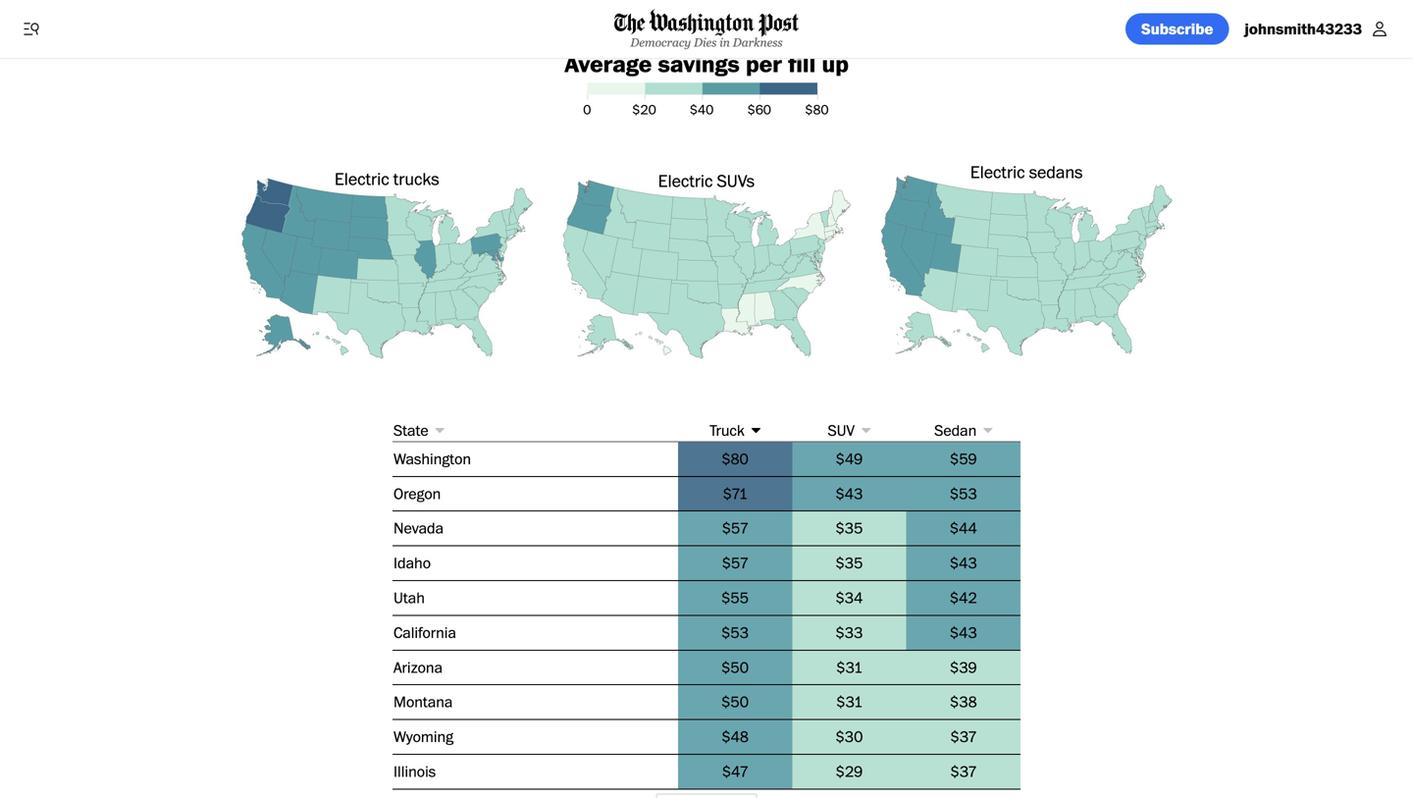 Task type: describe. For each thing, give the bounding box(es) containing it.
0
[[583, 101, 591, 118]]

$35 for $43
[[836, 553, 863, 572]]

in
[[720, 36, 730, 49]]

sort by column image for truck
[[752, 423, 761, 438]]

electric sedans
[[971, 161, 1083, 183]]

average savings per fill up
[[565, 50, 849, 78]]

$71
[[723, 484, 748, 503]]

democracy dies in darkness link
[[615, 9, 799, 49]]

$34
[[836, 588, 863, 607]]

truck
[[710, 421, 745, 440]]

wyoming
[[394, 727, 454, 746]]

darkness
[[733, 36, 783, 49]]

$35 for $44
[[836, 519, 863, 538]]

dies
[[694, 36, 717, 49]]

savings
[[658, 50, 740, 78]]

$48
[[722, 727, 749, 746]]

$49
[[836, 449, 863, 468]]

subscribe
[[1142, 19, 1214, 38]]

1 vertical spatial $53
[[722, 623, 749, 642]]

$37 for $29
[[951, 762, 977, 781]]

washington
[[394, 449, 471, 468]]

up
[[822, 50, 849, 78]]

tagline, democracy dies in darkness element
[[615, 36, 799, 49]]

1 horizontal spatial $80
[[805, 101, 829, 118]]

sort by column image for sedan
[[984, 423, 993, 438]]

suv
[[828, 421, 855, 440]]

primary element
[[0, 0, 1414, 59]]

montana
[[394, 692, 453, 712]]

1 vertical spatial $80
[[722, 449, 749, 468]]

$31 for $39
[[837, 658, 863, 677]]

$57 for $43
[[722, 553, 749, 572]]

trucks
[[393, 168, 439, 190]]

$31 for $38
[[837, 692, 863, 712]]

sedan
[[935, 421, 977, 440]]

$39
[[950, 658, 977, 677]]

$60
[[748, 101, 772, 118]]

$55
[[722, 588, 749, 607]]

$47
[[722, 762, 748, 781]]

sort by column image
[[862, 423, 871, 438]]

california
[[394, 623, 456, 642]]



Task type: vqa. For each thing, say whether or not it's contained in the screenshot.
$50 for $38
yes



Task type: locate. For each thing, give the bounding box(es) containing it.
0 horizontal spatial $80
[[722, 449, 749, 468]]

$53 up $44
[[950, 484, 978, 503]]

2 $35 from the top
[[836, 553, 863, 572]]

2 $50 from the top
[[722, 692, 749, 712]]

$43 for $33
[[950, 623, 978, 642]]

2 horizontal spatial electric
[[971, 161, 1025, 183]]

electric for electric trucks
[[335, 168, 389, 190]]

0 vertical spatial $57
[[722, 519, 749, 538]]

0 vertical spatial $37
[[951, 727, 977, 746]]

$43 down $44
[[950, 553, 978, 572]]

1 vertical spatial $37
[[951, 762, 977, 781]]

$50 down $55
[[722, 658, 749, 677]]

electric for electric sedans
[[971, 161, 1025, 183]]

0 vertical spatial $80
[[805, 101, 829, 118]]

johnsmith43233 button
[[1237, 13, 1398, 45]]

arizona
[[394, 658, 443, 677]]

electric left trucks
[[335, 168, 389, 190]]

$50 for $39
[[722, 658, 749, 677]]

$50 for $38
[[722, 692, 749, 712]]

0 horizontal spatial $53
[[722, 623, 749, 642]]

$57
[[722, 519, 749, 538], [722, 553, 749, 572]]

2 $31 from the top
[[837, 692, 863, 712]]

$31 up $30
[[837, 692, 863, 712]]

the washington post homepage. image
[[615, 9, 799, 37]]

2 $57 from the top
[[722, 553, 749, 572]]

1 vertical spatial $31
[[837, 692, 863, 712]]

nevada
[[394, 519, 444, 538]]

$53 down $55
[[722, 623, 749, 642]]

$80 down fill
[[805, 101, 829, 118]]

$31 down $33
[[837, 658, 863, 677]]

$40
[[690, 101, 714, 118]]

$20
[[633, 101, 657, 118]]

1 vertical spatial $50
[[722, 692, 749, 712]]

electric left suvs
[[658, 170, 713, 192]]

$59
[[950, 449, 977, 468]]

democracy
[[631, 36, 691, 49]]

$44
[[950, 519, 978, 538]]

electric for electric suvs
[[658, 170, 713, 192]]

$53
[[950, 484, 978, 503], [722, 623, 749, 642]]

johnsmith43233
[[1245, 19, 1363, 38]]

$57 up $55
[[722, 553, 749, 572]]

democracy dies in darkness
[[631, 36, 783, 49]]

$80
[[805, 101, 829, 118], [722, 449, 749, 468]]

sort by column image right state
[[436, 423, 444, 438]]

oregon
[[394, 484, 441, 503]]

$80 down truck
[[722, 449, 749, 468]]

$50
[[722, 658, 749, 677], [722, 692, 749, 712]]

2 vertical spatial $43
[[950, 623, 978, 642]]

0 horizontal spatial sort by column image
[[436, 423, 444, 438]]

1 $50 from the top
[[722, 658, 749, 677]]

per
[[746, 50, 782, 78]]

1 vertical spatial $43
[[950, 553, 978, 572]]

$31
[[837, 658, 863, 677], [837, 692, 863, 712]]

3 sort by column image from the left
[[984, 423, 993, 438]]

1 horizontal spatial sort by column image
[[752, 423, 761, 438]]

electric left sedans
[[971, 161, 1025, 183]]

2 $37 from the top
[[951, 762, 977, 781]]

$37
[[951, 727, 977, 746], [951, 762, 977, 781]]

$50 up $48
[[722, 692, 749, 712]]

1 $35 from the top
[[836, 519, 863, 538]]

average
[[565, 50, 652, 78]]

2 horizontal spatial sort by column image
[[984, 423, 993, 438]]

$29
[[836, 762, 863, 781]]

$38
[[950, 692, 977, 712]]

electric
[[971, 161, 1025, 183], [335, 168, 389, 190], [658, 170, 713, 192]]

1 horizontal spatial electric
[[658, 170, 713, 192]]

sort by column image
[[436, 423, 444, 438], [752, 423, 761, 438], [984, 423, 993, 438]]

1 vertical spatial $35
[[836, 553, 863, 572]]

fill
[[789, 50, 816, 78]]

sort by column image right sedan
[[984, 423, 993, 438]]

$43 down "$49"
[[836, 484, 863, 503]]

2 sort by column image from the left
[[752, 423, 761, 438]]

$57 down $71
[[722, 519, 749, 538]]

$42
[[950, 588, 978, 607]]

0 vertical spatial $50
[[722, 658, 749, 677]]

sort by column image right truck
[[752, 423, 761, 438]]

$35
[[836, 519, 863, 538], [836, 553, 863, 572]]

1 vertical spatial $57
[[722, 553, 749, 572]]

$30
[[836, 727, 863, 746]]

1 $37 from the top
[[951, 727, 977, 746]]

$33
[[836, 623, 863, 642]]

utah
[[394, 588, 425, 607]]

0 horizontal spatial electric
[[335, 168, 389, 190]]

0 vertical spatial $31
[[837, 658, 863, 677]]

1 horizontal spatial $53
[[950, 484, 978, 503]]

illinois
[[394, 762, 436, 781]]

electric suvs
[[658, 170, 755, 192]]

0 vertical spatial $53
[[950, 484, 978, 503]]

0 vertical spatial $43
[[836, 484, 863, 503]]

$57 for $44
[[722, 519, 749, 538]]

$37 for $30
[[951, 727, 977, 746]]

0 vertical spatial $35
[[836, 519, 863, 538]]

search and browse sections image
[[22, 19, 41, 39]]

sedans
[[1030, 161, 1083, 183]]

$43 down $42
[[950, 623, 978, 642]]

1 sort by column image from the left
[[436, 423, 444, 438]]

sort by column image for state
[[436, 423, 444, 438]]

suvs
[[717, 170, 755, 192]]

state
[[394, 421, 429, 440]]

1 $31 from the top
[[837, 658, 863, 677]]

1 $57 from the top
[[722, 519, 749, 538]]

electric trucks
[[335, 168, 439, 190]]

$43
[[836, 484, 863, 503], [950, 553, 978, 572], [950, 623, 978, 642]]

$43 for $35
[[950, 553, 978, 572]]

idaho
[[394, 553, 431, 572]]

subscribe link
[[1126, 13, 1229, 45]]



